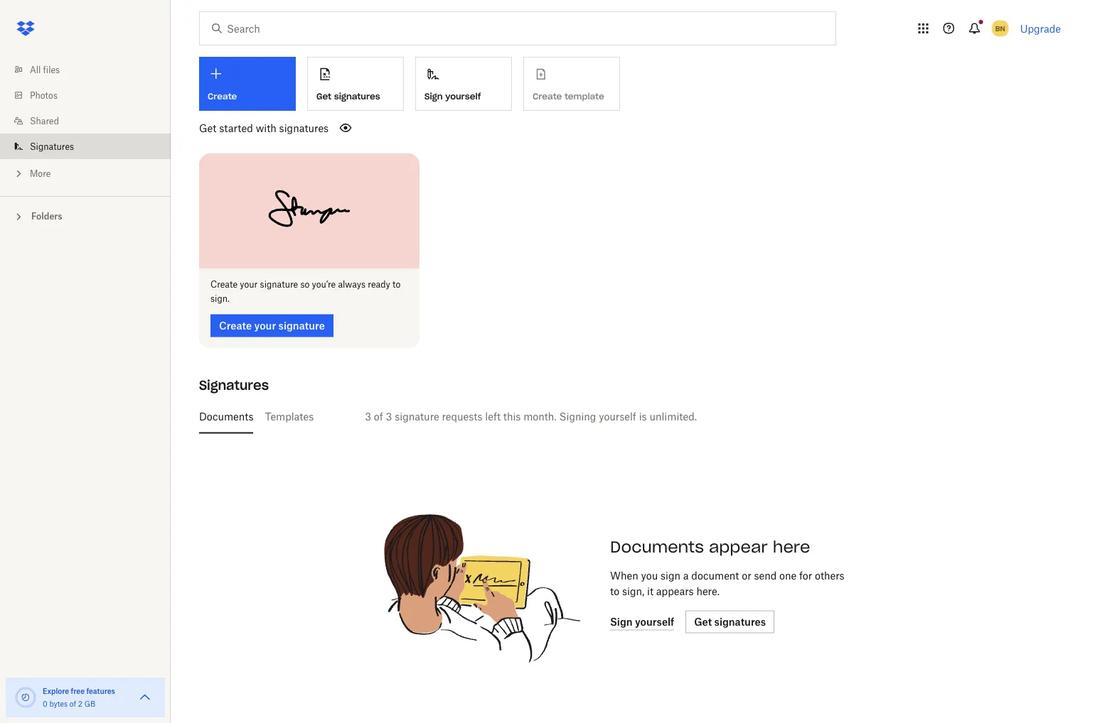 Task type: locate. For each thing, give the bounding box(es) containing it.
your inside button
[[254, 320, 276, 332]]

explore free features 0 bytes of 2 gb
[[43, 687, 115, 709]]

so
[[300, 280, 310, 290]]

signature inside create your signature so you're always ready to sign.
[[260, 280, 298, 290]]

bn button
[[989, 17, 1012, 40]]

appears
[[656, 586, 694, 598]]

signatures link
[[11, 134, 171, 159]]

folders
[[31, 211, 62, 222]]

1 vertical spatial get signatures
[[694, 617, 766, 629]]

gb
[[84, 700, 95, 709]]

get down the here. on the bottom
[[694, 617, 712, 629]]

1 horizontal spatial of
[[374, 411, 383, 423]]

0 horizontal spatial get signatures
[[316, 91, 380, 102]]

create inside create your signature so you're always ready to sign.
[[211, 280, 238, 290]]

more image
[[11, 167, 26, 181]]

templates
[[265, 411, 314, 423]]

all
[[30, 64, 41, 75]]

sign
[[425, 91, 443, 102], [610, 616, 633, 628]]

list
[[0, 48, 171, 196]]

your down create your signature so you're always ready to sign.
[[254, 320, 276, 332]]

0 vertical spatial sign
[[425, 91, 443, 102]]

get up get started with signatures
[[316, 91, 331, 102]]

0 horizontal spatial documents
[[199, 411, 253, 423]]

1 vertical spatial yourself
[[599, 411, 636, 423]]

0 horizontal spatial of
[[70, 700, 76, 709]]

1 horizontal spatial documents
[[610, 537, 704, 557]]

0 vertical spatial get signatures
[[316, 91, 380, 102]]

1 vertical spatial sign
[[610, 616, 633, 628]]

get signatures
[[316, 91, 380, 102], [694, 617, 766, 629]]

month.
[[524, 411, 557, 423]]

templates tab
[[265, 400, 314, 434]]

your for create your signature
[[254, 320, 276, 332]]

your
[[240, 280, 258, 290], [254, 320, 276, 332]]

1 horizontal spatial signatures
[[334, 91, 380, 102]]

Search in folder "Dropbox" text field
[[227, 21, 806, 36]]

0 horizontal spatial sign yourself button
[[415, 57, 512, 111]]

create inside create dropdown button
[[208, 91, 237, 102]]

3 of 3 signature requests left this month. signing yourself is unlimited.
[[365, 411, 697, 423]]

0 vertical spatial sign yourself button
[[415, 57, 512, 111]]

0 vertical spatial get signatures button
[[307, 57, 404, 111]]

0 vertical spatial of
[[374, 411, 383, 423]]

bn
[[996, 24, 1005, 33]]

your inside create your signature so you're always ready to sign.
[[240, 280, 258, 290]]

0 vertical spatial to
[[393, 280, 401, 290]]

0 vertical spatial documents
[[199, 411, 253, 423]]

explore
[[43, 687, 69, 696]]

sign
[[661, 570, 681, 582]]

is
[[639, 411, 647, 423]]

0 vertical spatial signature
[[260, 280, 298, 290]]

documents up 'you'
[[610, 537, 704, 557]]

create down sign.
[[219, 320, 252, 332]]

all files
[[30, 64, 60, 75]]

1 horizontal spatial to
[[610, 586, 620, 598]]

yourself inside tab list
[[599, 411, 636, 423]]

always
[[338, 280, 366, 290]]

0 vertical spatial your
[[240, 280, 258, 290]]

signatures down shared
[[30, 141, 74, 152]]

2 vertical spatial create
[[219, 320, 252, 332]]

quota usage element
[[14, 687, 37, 710]]

tab list
[[199, 400, 1055, 434]]

one
[[779, 570, 797, 582]]

signature for create your signature so you're always ready to sign.
[[260, 280, 298, 290]]

bytes
[[49, 700, 68, 709]]

documents
[[199, 411, 253, 423], [610, 537, 704, 557]]

0 horizontal spatial 3
[[365, 411, 371, 423]]

0 vertical spatial sign yourself
[[425, 91, 481, 102]]

1 horizontal spatial 3
[[386, 411, 392, 423]]

to
[[393, 280, 401, 290], [610, 586, 620, 598]]

0 vertical spatial create
[[208, 91, 237, 102]]

1 vertical spatial to
[[610, 586, 620, 598]]

of
[[374, 411, 383, 423], [70, 700, 76, 709]]

create for create
[[208, 91, 237, 102]]

create up sign.
[[211, 280, 238, 290]]

create
[[208, 91, 237, 102], [211, 280, 238, 290], [219, 320, 252, 332]]

yourself
[[445, 91, 481, 102], [599, 411, 636, 423], [635, 616, 674, 628]]

0 horizontal spatial signatures
[[279, 122, 329, 134]]

create for create your signature
[[219, 320, 252, 332]]

2 3 from the left
[[386, 411, 392, 423]]

free
[[71, 687, 85, 696]]

of inside explore free features 0 bytes of 2 gb
[[70, 700, 76, 709]]

create up started
[[208, 91, 237, 102]]

get
[[316, 91, 331, 102], [199, 122, 216, 134], [694, 617, 712, 629]]

create inside create your signature button
[[219, 320, 252, 332]]

files
[[43, 64, 60, 75]]

to inside when you sign a document or send one for others to sign, it appears here.
[[610, 586, 620, 598]]

signature left requests
[[395, 411, 439, 423]]

0 horizontal spatial get
[[199, 122, 216, 134]]

1 vertical spatial create
[[211, 280, 238, 290]]

1 vertical spatial documents
[[610, 537, 704, 557]]

your for create your signature so you're always ready to sign.
[[240, 280, 258, 290]]

when
[[610, 570, 638, 582]]

0 horizontal spatial sign yourself
[[425, 91, 481, 102]]

ready
[[368, 280, 390, 290]]

2 vertical spatial get
[[694, 617, 712, 629]]

started
[[219, 122, 253, 134]]

signature down create your signature so you're always ready to sign.
[[278, 320, 325, 332]]

1 horizontal spatial get
[[316, 91, 331, 102]]

1 vertical spatial signature
[[278, 320, 325, 332]]

you're
[[312, 280, 336, 290]]

your up create your signature
[[240, 280, 258, 290]]

3
[[365, 411, 371, 423], [386, 411, 392, 423]]

documents appear here
[[610, 537, 810, 557]]

signatures
[[30, 141, 74, 152], [199, 378, 269, 394]]

photos link
[[11, 82, 171, 108]]

upgrade link
[[1020, 22, 1061, 34]]

get signatures button
[[307, 57, 404, 111], [686, 611, 775, 634]]

1 horizontal spatial get signatures button
[[686, 611, 775, 634]]

documents left templates tab
[[199, 411, 253, 423]]

sign yourself
[[425, 91, 481, 102], [610, 616, 674, 628]]

2
[[78, 700, 82, 709]]

1 horizontal spatial sign yourself
[[610, 616, 674, 628]]

signature
[[260, 280, 298, 290], [278, 320, 325, 332], [395, 411, 439, 423]]

signature inside button
[[278, 320, 325, 332]]

signature left so
[[260, 280, 298, 290]]

1 vertical spatial signatures
[[199, 378, 269, 394]]

left
[[485, 411, 501, 423]]

sign yourself button
[[415, 57, 512, 111], [610, 614, 674, 631]]

1 horizontal spatial sign yourself button
[[610, 614, 674, 631]]

2 vertical spatial signatures
[[714, 617, 766, 629]]

1 horizontal spatial get signatures
[[694, 617, 766, 629]]

to down when
[[610, 586, 620, 598]]

sign.
[[211, 294, 230, 304]]

you
[[641, 570, 658, 582]]

photos
[[30, 90, 58, 101]]

0 horizontal spatial signatures
[[30, 141, 74, 152]]

to right "ready" on the top left
[[393, 280, 401, 290]]

1 vertical spatial sign yourself
[[610, 616, 674, 628]]

shared
[[30, 116, 59, 126]]

signatures up documents tab
[[199, 378, 269, 394]]

0 vertical spatial signatures
[[30, 141, 74, 152]]

features
[[86, 687, 115, 696]]

1 vertical spatial your
[[254, 320, 276, 332]]

2 horizontal spatial signatures
[[714, 617, 766, 629]]

1 vertical spatial of
[[70, 700, 76, 709]]

0 horizontal spatial get signatures button
[[307, 57, 404, 111]]

1 vertical spatial sign yourself button
[[610, 614, 674, 631]]

0 vertical spatial yourself
[[445, 91, 481, 102]]

0
[[43, 700, 47, 709]]

signatures
[[334, 91, 380, 102], [279, 122, 329, 134], [714, 617, 766, 629]]

get left started
[[199, 122, 216, 134]]

0 horizontal spatial to
[[393, 280, 401, 290]]



Task type: describe. For each thing, give the bounding box(es) containing it.
more
[[30, 168, 51, 179]]

appear
[[709, 537, 768, 557]]

0 horizontal spatial sign
[[425, 91, 443, 102]]

signature for create your signature
[[278, 320, 325, 332]]

1 3 from the left
[[365, 411, 371, 423]]

shared link
[[11, 108, 171, 134]]

upgrade
[[1020, 22, 1061, 34]]

or
[[742, 570, 751, 582]]

create button
[[199, 57, 296, 111]]

here
[[773, 537, 810, 557]]

documents tab
[[199, 400, 253, 434]]

send
[[754, 570, 777, 582]]

create your signature so you're always ready to sign.
[[211, 280, 401, 304]]

for
[[799, 570, 812, 582]]

here.
[[697, 586, 720, 598]]

create your signature button
[[211, 315, 333, 337]]

with
[[256, 122, 276, 134]]

2 vertical spatial yourself
[[635, 616, 674, 628]]

2 horizontal spatial get
[[694, 617, 712, 629]]

requests
[[442, 411, 483, 423]]

1 horizontal spatial sign
[[610, 616, 633, 628]]

1 horizontal spatial signatures
[[199, 378, 269, 394]]

signatures inside list item
[[30, 141, 74, 152]]

dropbox image
[[11, 14, 40, 43]]

documents for documents appear here
[[610, 537, 704, 557]]

tab list containing documents
[[199, 400, 1055, 434]]

others
[[815, 570, 845, 582]]

1 vertical spatial get
[[199, 122, 216, 134]]

it
[[647, 586, 654, 598]]

0 vertical spatial signatures
[[334, 91, 380, 102]]

sign,
[[622, 586, 644, 598]]

a
[[683, 570, 689, 582]]

signing
[[559, 411, 596, 423]]

folders button
[[0, 206, 171, 227]]

2 vertical spatial signature
[[395, 411, 439, 423]]

create your signature
[[219, 320, 325, 332]]

this
[[503, 411, 521, 423]]

document
[[692, 570, 739, 582]]

to inside create your signature so you're always ready to sign.
[[393, 280, 401, 290]]

when you sign a document or send one for others to sign, it appears here.
[[610, 570, 845, 598]]

1 vertical spatial signatures
[[279, 122, 329, 134]]

list containing all files
[[0, 48, 171, 196]]

signatures list item
[[0, 134, 171, 159]]

documents for documents
[[199, 411, 253, 423]]

1 vertical spatial get signatures button
[[686, 611, 775, 634]]

unlimited.
[[650, 411, 697, 423]]

create for create your signature so you're always ready to sign.
[[211, 280, 238, 290]]

get started with signatures
[[199, 122, 329, 134]]

0 vertical spatial get
[[316, 91, 331, 102]]

all files link
[[11, 57, 171, 82]]



Task type: vqa. For each thing, say whether or not it's contained in the screenshot.
"3"
yes



